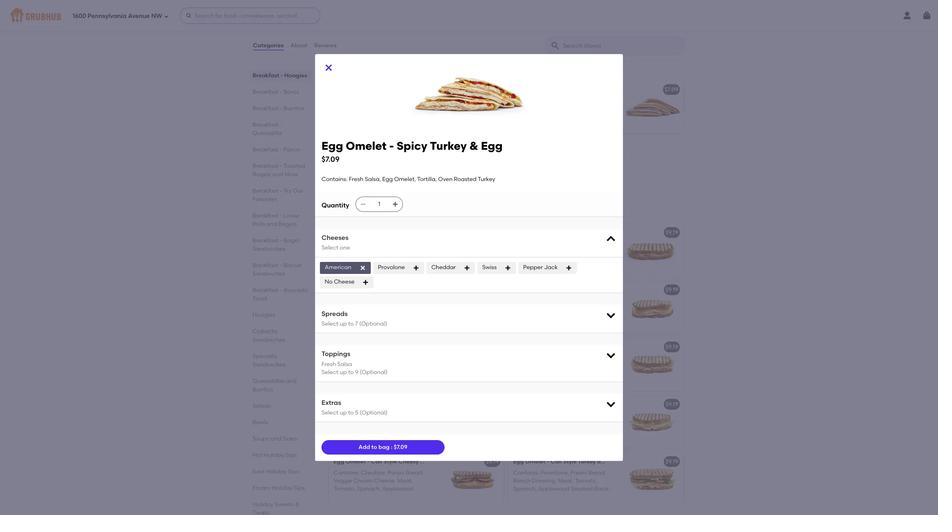 Task type: locate. For each thing, give the bounding box(es) containing it.
tortilla, down egg omelet - spicy turkey & egg
[[334, 163, 353, 170]]

quesadilla up egg omelet - garlic smoked turkey & egg
[[377, 63, 423, 73]]

0 horizontal spatial cheese,
[[334, 106, 356, 112]]

to
[[348, 321, 354, 328], [348, 369, 354, 376], [348, 410, 354, 417], [371, 444, 377, 451]]

meat, down cheesy
[[397, 478, 413, 485]]

salsa, down egg omelet - spicy turkey & egg
[[377, 155, 393, 162]]

&
[[432, 86, 436, 93], [565, 86, 570, 93], [470, 139, 478, 153], [407, 143, 411, 150], [295, 502, 300, 508]]

1 vertical spatial garlic
[[361, 97, 377, 104]]

applewood down dressing,
[[538, 486, 570, 493]]

pepper for contains: pepper jack, panini bread, applewood smoked bacon, jalapenos, egg omelet
[[541, 413, 560, 419]]

cheese, inside "contains: garlic aioli, plain cream cheese, spinach, tomato, egg omelet, tortilla, oven roasted turkey"
[[334, 106, 356, 112]]

ciabatta sandwiches tab
[[253, 328, 309, 344]]

to inside 'spreads select up to 7 (optional)'
[[348, 321, 354, 328]]

tomato, down egg omelet - cali style turkey and bacon ranch
[[575, 478, 597, 485]]

1 vertical spatial bagels
[[279, 221, 297, 228]]

applewood down egg omelet - applewood smoked bacon
[[398, 240, 430, 247]]

0 vertical spatial quesadilla
[[377, 63, 423, 73]]

egg
[[334, 86, 344, 93], [438, 86, 448, 93], [513, 86, 524, 93], [571, 86, 582, 93], [541, 97, 551, 104], [406, 106, 416, 112], [322, 139, 343, 153], [481, 139, 503, 153], [334, 143, 344, 150], [412, 143, 423, 150], [394, 155, 405, 162], [382, 176, 393, 183], [334, 229, 344, 236], [513, 229, 524, 236], [551, 229, 561, 236], [578, 240, 588, 247], [377, 249, 388, 255], [334, 286, 344, 293], [513, 286, 524, 293], [415, 298, 426, 305], [595, 298, 605, 305], [334, 344, 344, 351], [513, 344, 524, 351], [415, 355, 426, 362], [578, 355, 588, 362], [334, 401, 344, 408], [395, 429, 405, 436], [545, 429, 555, 436], [334, 458, 344, 465], [513, 458, 524, 465], [377, 494, 388, 501], [513, 494, 524, 501]]

1 horizontal spatial ham
[[551, 86, 564, 93]]

breakfast - quesadilla down breakfast - burritos
[[253, 121, 282, 137]]

holiday for iced
[[266, 469, 287, 476]]

applewood up jalapenos,
[[513, 421, 544, 427]]

1 vertical spatial tomato,
[[575, 478, 597, 485]]

4 sandwiches from the top
[[253, 362, 285, 368]]

reviews
[[314, 42, 337, 49]]

burritos
[[284, 105, 304, 112], [253, 387, 273, 393]]

soups and sides tab
[[253, 435, 309, 443]]

avenue
[[128, 12, 150, 19]]

1 vertical spatial sausage
[[513, 363, 537, 370]]

applewood
[[371, 229, 403, 236], [398, 240, 430, 247], [383, 421, 414, 427], [513, 421, 544, 427], [382, 486, 414, 493], [538, 486, 570, 493]]

garlic left aioli,
[[361, 97, 377, 104]]

to left 5
[[348, 410, 354, 417]]

breakfast - try our favorites
[[253, 188, 303, 203]]

contains: panini bread, meat, egg omelet for oven
[[334, 355, 426, 370]]

omelet inside contains: panini bread, applewood smoked bacon, egg omelet
[[389, 249, 410, 255]]

tomato, inside contains: provolone, panini bread, ranch dressing, meat, tomato, spinach, applewood smoked bacon, egg omelet
[[575, 478, 597, 485]]

0 vertical spatial salsa,
[[377, 155, 393, 162]]

breakfast - hoagies tab
[[253, 71, 309, 80]]

bacon,
[[357, 249, 376, 255], [569, 421, 588, 427], [357, 429, 376, 436], [594, 486, 613, 493], [357, 494, 376, 501]]

1 horizontal spatial bagels
[[279, 221, 297, 228]]

breakfast - panini
[[253, 146, 300, 153], [328, 206, 404, 216]]

0 vertical spatial burritos
[[284, 105, 304, 112]]

contains: left aioli,
[[334, 97, 360, 104]]

contains: inside contains: panini bread, applewood smoked bacon, egg omelet
[[334, 240, 360, 247]]

pepper inside contains: pepper jack, panini bread, creamy chipotle, applewood smoked bacon, salsa, egg omelet
[[361, 413, 381, 419]]

patty
[[576, 344, 591, 351], [538, 363, 553, 370]]

egg omelet - sausage patty
[[513, 344, 591, 351]]

add
[[359, 444, 370, 451]]

0 vertical spatial patty
[[576, 344, 591, 351]]

3 select from the top
[[322, 369, 338, 376]]

breakfast inside "breakfast - burritos" tab
[[253, 105, 279, 112]]

0 horizontal spatial cali
[[371, 458, 382, 465]]

$9.19 for egg omelet - cali style cheesy turkey and bacon
[[486, 458, 499, 465]]

chipotle
[[401, 401, 425, 408]]

:
[[391, 444, 393, 451]]

2 up from the top
[[340, 369, 347, 376]]

1 vertical spatial patty
[[538, 363, 553, 370]]

cream
[[408, 97, 427, 104], [354, 478, 373, 485]]

quesadilla
[[377, 63, 423, 73], [253, 130, 282, 137]]

breakfast - quesadilla up egg omelet - garlic smoked turkey & egg
[[328, 63, 423, 73]]

$7.09
[[485, 86, 499, 93], [665, 86, 678, 93], [485, 143, 499, 150], [322, 155, 340, 164], [394, 444, 407, 451]]

select down the extras
[[322, 410, 338, 417]]

1 select from the top
[[322, 245, 338, 252]]

- inside breakfast - toasted bagels and more
[[280, 163, 282, 170]]

contains: up "creamy"
[[334, 413, 360, 419]]

sausage down egg omelet - sausage patty
[[513, 363, 537, 370]]

(optional)
[[359, 321, 387, 328], [360, 369, 388, 376], [360, 410, 388, 417]]

sandwiches down ciabatta
[[253, 337, 285, 344]]

contains: for egg omelet - honey smoked turkey
[[513, 298, 539, 305]]

contains: inside contains: pepper jack, panini bread, applewood smoked bacon, jalapenos, egg omelet
[[513, 413, 539, 419]]

breakfast - bagel sandwiches tab
[[253, 237, 309, 253]]

smoked
[[389, 86, 411, 93], [404, 229, 426, 236], [334, 249, 356, 255], [570, 286, 592, 293], [546, 421, 568, 427], [334, 429, 356, 436], [571, 486, 593, 493], [334, 494, 356, 501]]

1 vertical spatial ham
[[597, 97, 610, 104]]

hoagies up the breakfast - bowls tab
[[284, 72, 307, 79]]

soups and sides
[[253, 436, 297, 443]]

loose
[[284, 213, 300, 219]]

0 vertical spatial sausage
[[551, 344, 575, 351]]

1 vertical spatial fresh
[[349, 176, 363, 183]]

0 horizontal spatial quesadilla
[[253, 130, 282, 137]]

panini inside contains: provolone, panini bread, ranch dressing, meat, tomato, spinach, applewood smoked bacon, egg omelet
[[570, 470, 587, 477]]

1 horizontal spatial burritos
[[284, 105, 304, 112]]

egg omelet - spicy bacon image
[[623, 396, 683, 448]]

bagels inside the breakfast - loose rolls and bagels
[[279, 221, 297, 228]]

(optional) for extras
[[360, 410, 388, 417]]

categories
[[253, 42, 284, 49]]

sausage
[[551, 344, 575, 351], [513, 363, 537, 370]]

egg omelet - southwest chipotle bacon image
[[443, 396, 504, 448]]

breakfast up breakfast - burritos
[[253, 89, 279, 95]]

smoked inside contains: cheddar, panini bread, veggie cream cheese, meat, tomato, spinach, applewood smoked bacon, egg omelet
[[334, 494, 356, 501]]

0 horizontal spatial burritos
[[253, 387, 273, 393]]

contains: up '9'
[[334, 355, 360, 362]]

panini inside contains: panini bread, applewood smoked bacon, egg omelet
[[361, 240, 378, 247]]

sips down hot holiday sips tab
[[288, 469, 299, 476]]

spinach, down the cheddar,
[[357, 486, 381, 493]]

tomato, down plain
[[382, 106, 404, 112]]

1 horizontal spatial hoagies
[[284, 72, 307, 79]]

& inside egg omelet - spicy turkey & egg $7.09
[[470, 139, 478, 153]]

1 vertical spatial cream
[[354, 478, 373, 485]]

0 horizontal spatial breakfast - quesadilla
[[253, 121, 282, 137]]

fresh
[[361, 155, 376, 162], [349, 176, 363, 183], [322, 361, 336, 368]]

1 horizontal spatial egg omelet - egg image
[[623, 224, 683, 276]]

1 horizontal spatial ranch
[[628, 458, 646, 465]]

reviews button
[[314, 31, 337, 60]]

contains: panini bread, meat, egg omelet for ham
[[334, 298, 426, 313]]

cheeses select one
[[322, 234, 350, 252]]

sips inside hot holiday sips tab
[[286, 452, 297, 459]]

3 up from the top
[[340, 410, 347, 417]]

ham
[[551, 86, 564, 93], [597, 97, 610, 104], [371, 286, 384, 293]]

breakfast inside breakfast - biscuit sandwiches
[[253, 262, 279, 269]]

egg inside contains: pepper jack, panini bread, creamy chipotle, applewood smoked bacon, salsa, egg omelet
[[395, 429, 405, 436]]

1 vertical spatial contains: fresh salsa, egg omelet, tortilla, oven roasted turkey
[[322, 176, 495, 183]]

egg omelet - sausage patty image
[[623, 339, 683, 391]]

quesadilla inside breakfast - quesadilla
[[253, 130, 282, 137]]

1 horizontal spatial style
[[563, 458, 577, 465]]

$9.19 for egg omelet - sausage patty
[[666, 344, 678, 351]]

select inside 'spreads select up to 7 (optional)'
[[322, 321, 338, 328]]

0 vertical spatial tomato,
[[382, 106, 404, 112]]

panini inside tab
[[284, 146, 300, 153]]

bowls
[[284, 89, 299, 95], [253, 419, 268, 426]]

quesadillas and burritos
[[253, 378, 297, 393]]

main navigation navigation
[[0, 0, 938, 31]]

1 jack, from the left
[[382, 413, 397, 419]]

0 horizontal spatial breakfast - panini
[[253, 146, 300, 153]]

0 vertical spatial hoagies
[[284, 72, 307, 79]]

cream inside "contains: garlic aioli, plain cream cheese, spinach, tomato, egg omelet, tortilla, oven roasted turkey"
[[408, 97, 427, 104]]

1 vertical spatial (optional)
[[360, 369, 388, 376]]

cream right plain
[[408, 97, 427, 104]]

bowls up soups
[[253, 419, 268, 426]]

breakfast - avocado toast tab
[[253, 286, 309, 303]]

cheese
[[334, 279, 355, 286]]

1 style from the left
[[384, 458, 397, 465]]

1 vertical spatial ranch
[[513, 478, 531, 485]]

breakfast down breakfast - bagel sandwiches
[[253, 262, 279, 269]]

contains: down pepper jack
[[513, 298, 539, 305]]

bacon, inside contains: provolone, panini bread, ranch dressing, meat, tomato, spinach, applewood smoked bacon, egg omelet
[[594, 486, 613, 493]]

sandwiches down specialty
[[253, 362, 285, 368]]

bagels down loose on the left
[[279, 221, 297, 228]]

breakfast down reviews button
[[328, 63, 369, 73]]

0 vertical spatial ham
[[551, 86, 564, 93]]

tomato, down veggie
[[334, 486, 356, 493]]

spinach,
[[357, 106, 381, 112], [357, 486, 381, 493], [513, 486, 537, 493]]

2 vertical spatial ham
[[371, 286, 384, 293]]

applewood down 'egg omelet - cali style cheesy turkey and bacon'
[[382, 486, 414, 493]]

swiss
[[482, 264, 497, 271]]

about
[[291, 42, 308, 49]]

0 horizontal spatial patty
[[538, 363, 553, 370]]

omelet inside contains: pepper jack, panini bread, applewood smoked bacon, jalapenos, egg omelet
[[557, 429, 577, 436]]

0 vertical spatial breakfast - quesadilla
[[328, 63, 423, 73]]

turkey inside egg omelet - spicy turkey & egg $7.09
[[430, 139, 467, 153]]

0 horizontal spatial jack,
[[382, 413, 397, 419]]

1 up from the top
[[340, 321, 347, 328]]

select for cheeses
[[322, 245, 338, 252]]

0 horizontal spatial ranch
[[513, 478, 531, 485]]

egg omelet - cali style turkey and bacon ranch image
[[623, 453, 683, 505]]

contains: provolone, panini bread, ranch dressing, meat, tomato, spinach, applewood smoked bacon, egg omelet
[[513, 470, 613, 501]]

contains: panini bread, meat, egg omelet down egg omelet - oven roasted turkey
[[334, 355, 426, 370]]

panini
[[284, 146, 300, 153], [377, 206, 404, 216], [361, 240, 378, 247], [541, 240, 557, 247], [361, 298, 378, 305], [541, 298, 557, 305], [361, 355, 378, 362], [541, 355, 557, 362], [398, 413, 415, 419], [578, 413, 595, 419], [388, 470, 405, 477], [570, 470, 587, 477]]

egg inside contains: provolone, panini bread, ranch dressing, meat, tomato, spinach, applewood smoked bacon, egg omelet
[[513, 494, 524, 501]]

specialty
[[253, 353, 278, 360]]

salsa, up input item quantity number field on the left of the page
[[365, 176, 381, 183]]

sips for frozen holiday sips
[[294, 485, 305, 492]]

svg image inside main navigation "navigation"
[[922, 11, 932, 20]]

1 vertical spatial up
[[340, 369, 347, 376]]

1 vertical spatial hoagies
[[253, 312, 275, 319]]

contains: down egg omelet - ham on the left
[[334, 298, 360, 305]]

cali for provolone,
[[551, 458, 562, 465]]

contains: panini bread, meat, egg omelet for honey
[[513, 298, 605, 313]]

- inside breakfast - try our favorites
[[280, 188, 282, 194]]

(optional) up "chipotle,"
[[360, 410, 388, 417]]

jack, for applewood
[[382, 413, 397, 419]]

breakfast - quesadilla tab
[[253, 121, 309, 138]]

applewood inside contains: provolone, panini bread, ranch dressing, meat, tomato, spinach, applewood smoked bacon, egg omelet
[[538, 486, 570, 493]]

2 vertical spatial salsa,
[[377, 429, 394, 436]]

sausage up 'contains: panini bread, egg omelet, sausage patty'
[[551, 344, 575, 351]]

meat, down provolone, at the right bottom of the page
[[558, 478, 574, 485]]

up left 7
[[340, 321, 347, 328]]

ranch
[[628, 458, 646, 465], [513, 478, 531, 485]]

tomato,
[[382, 106, 404, 112], [575, 478, 597, 485], [334, 486, 356, 493]]

contains: panini bread, meat, egg omelet down egg omelet - ham on the left
[[334, 298, 426, 313]]

tortilla, up egg omelet - spicy turkey & egg
[[357, 114, 376, 120]]

extras
[[322, 399, 341, 407]]

contains: fresh salsa, egg omelet, tortilla, oven roasted turkey down egg omelet - spicy turkey & egg $7.09
[[322, 176, 495, 183]]

holiday sweets & treats tab
[[253, 501, 309, 516]]

sandwiches up breakfast - avocado toast
[[253, 271, 285, 277]]

breakfast - biscuit sandwiches
[[253, 262, 301, 277]]

sweets
[[275, 502, 294, 508]]

2 vertical spatial (optional)
[[360, 410, 388, 417]]

1 horizontal spatial spicy
[[397, 139, 427, 153]]

one
[[340, 245, 350, 252]]

- inside breakfast - bagel sandwiches
[[280, 237, 282, 244]]

2 vertical spatial up
[[340, 410, 347, 417]]

$9.19 for egg omelet - honey smoked turkey
[[666, 286, 678, 293]]

breakfast for breakfast - hoagies tab
[[253, 72, 279, 79]]

contains: down egg omelet - ham & egg
[[513, 97, 539, 104]]

egg omelet - oven roasted turkey image
[[443, 339, 504, 391]]

panini inside 'contains: panini bread, egg omelet, sausage patty'
[[541, 355, 557, 362]]

select down spreads
[[322, 321, 338, 328]]

2 horizontal spatial ham
[[597, 97, 610, 104]]

(optional) inside toppings fresh salsa select up to 9 (optional)
[[360, 369, 388, 376]]

contains: for egg omelet - cali style cheesy turkey and bacon
[[334, 470, 360, 477]]

2 jack, from the left
[[562, 413, 577, 419]]

pepper up jalapenos,
[[541, 413, 560, 419]]

salads tab
[[253, 402, 309, 411]]

1 horizontal spatial tomato,
[[382, 106, 404, 112]]

ham for $9.19
[[371, 286, 384, 293]]

oven
[[378, 114, 392, 120], [355, 163, 369, 170], [438, 176, 453, 183], [371, 344, 385, 351]]

holiday down iced holiday sips tab
[[272, 485, 293, 492]]

turkey
[[413, 86, 431, 93], [417, 114, 435, 120], [430, 139, 467, 153], [387, 143, 405, 150], [394, 163, 412, 170], [478, 176, 495, 183], [593, 286, 611, 293], [411, 344, 429, 351], [420, 458, 438, 465], [578, 458, 596, 465]]

meat, down egg omelet - honey smoked turkey
[[578, 298, 593, 305]]

0 vertical spatial cream
[[408, 97, 427, 104]]

smoked inside contains: panini bread, applewood smoked bacon, egg omelet
[[334, 249, 356, 255]]

meat, inside contains: cheddar, panini bread, veggie cream cheese, meat, tomato, spinach, applewood smoked bacon, egg omelet
[[397, 478, 413, 485]]

contains: for egg omelet - spicy turkey & egg
[[334, 155, 360, 162]]

contains: for egg omelet - sausage patty
[[513, 355, 539, 362]]

0 vertical spatial ranch
[[628, 458, 646, 465]]

holiday for hot
[[264, 452, 285, 459]]

jack, inside contains: pepper jack, panini bread, creamy chipotle, applewood smoked bacon, salsa, egg omelet
[[382, 413, 397, 419]]

salsa, up bag
[[377, 429, 394, 436]]

2 select from the top
[[322, 321, 338, 328]]

0 vertical spatial sips
[[286, 452, 297, 459]]

salsa,
[[377, 155, 393, 162], [365, 176, 381, 183], [377, 429, 394, 436]]

toast
[[253, 296, 267, 302]]

jack,
[[382, 413, 397, 419], [562, 413, 577, 419]]

0 horizontal spatial ham
[[371, 286, 384, 293]]

breakfast up toast
[[253, 287, 279, 294]]

breakfast - avocado toast
[[253, 287, 308, 302]]

0 horizontal spatial style
[[384, 458, 397, 465]]

breakfast - burritos tab
[[253, 104, 309, 113]]

0 horizontal spatial bowls
[[253, 419, 268, 426]]

0 horizontal spatial tomato,
[[334, 486, 356, 493]]

southwest
[[371, 401, 400, 408]]

0 horizontal spatial cream
[[354, 478, 373, 485]]

1 vertical spatial sips
[[288, 469, 299, 476]]

patty up 'contains: panini bread, egg omelet, sausage patty'
[[576, 344, 591, 351]]

0 horizontal spatial sausage
[[513, 363, 537, 370]]

breakfast up breakfast - bowls
[[253, 72, 279, 79]]

4 select from the top
[[322, 410, 338, 417]]

contains: for egg omelet - cali style turkey and bacon ranch
[[513, 470, 539, 477]]

style down :
[[384, 458, 397, 465]]

breakfast
[[328, 63, 369, 73], [253, 72, 279, 79], [253, 89, 279, 95], [253, 105, 279, 112], [253, 121, 279, 128], [253, 146, 279, 153], [253, 163, 279, 170], [253, 188, 279, 194], [328, 206, 369, 216], [253, 213, 279, 219], [253, 237, 279, 244], [253, 262, 279, 269], [253, 287, 279, 294]]

$7.09 for contains: fresh salsa, egg omelet, tortilla, oven roasted turkey
[[485, 143, 499, 150]]

style up provolone, at the right bottom of the page
[[563, 458, 577, 465]]

up for extras
[[340, 410, 347, 417]]

up down the salsa
[[340, 369, 347, 376]]

bowls down breakfast - hoagies tab
[[284, 89, 299, 95]]

egg omelet - egg
[[513, 229, 561, 236]]

- inside breakfast - avocado toast
[[280, 287, 282, 294]]

frozen holiday sips tab
[[253, 484, 309, 493]]

to left 7
[[348, 321, 354, 328]]

breakfast inside breakfast - panini tab
[[253, 146, 279, 153]]

spicy for egg omelet - spicy turkey & egg $7.09
[[397, 139, 427, 153]]

treats
[[253, 510, 269, 516]]

0 horizontal spatial egg omelet - egg image
[[443, 0, 504, 47]]

contains: inside contains: cheddar, panini bread, veggie cream cheese, meat, tomato, spinach, applewood smoked bacon, egg omelet
[[334, 470, 360, 477]]

select down 'cheeses'
[[322, 245, 338, 252]]

plain
[[393, 97, 407, 104]]

bread, inside contains: pepper jack, panini bread, applewood smoked bacon, jalapenos, egg omelet
[[596, 413, 614, 419]]

pepper for contains: pepper jack, panini bread, creamy chipotle, applewood smoked bacon, salsa, egg omelet
[[361, 413, 381, 419]]

select inside cheeses select one
[[322, 245, 338, 252]]

select inside toppings fresh salsa select up to 9 (optional)
[[322, 369, 338, 376]]

sausage inside 'contains: panini bread, egg omelet, sausage patty'
[[513, 363, 537, 370]]

1 cali from the left
[[371, 458, 382, 465]]

svg image
[[922, 11, 932, 20], [324, 63, 334, 72], [360, 201, 367, 208], [392, 201, 399, 208], [360, 265, 366, 271], [566, 265, 572, 271]]

$7.09 for contains: egg omelet, tortilla, ham
[[665, 86, 678, 93]]

breakfast inside breakfast - toasted bagels and more
[[253, 163, 279, 170]]

breakfast down rolls
[[253, 237, 279, 244]]

breakfast - panini up breakfast - toasted bagels and more
[[253, 146, 300, 153]]

2 vertical spatial fresh
[[322, 361, 336, 368]]

pepper inside contains: pepper jack, panini bread, applewood smoked bacon, jalapenos, egg omelet
[[541, 413, 560, 419]]

select down the salsa
[[322, 369, 338, 376]]

contains: down 'egg omelet - egg'
[[513, 240, 539, 247]]

burritos down the breakfast - bowls tab
[[284, 105, 304, 112]]

egg omelet - spicy turkey & egg image
[[443, 138, 504, 190]]

breakfast inside breakfast - quesadilla tab
[[253, 121, 279, 128]]

quesadilla up breakfast - panini tab in the left top of the page
[[253, 130, 282, 137]]

sandwiches inside breakfast - bagel sandwiches
[[253, 246, 285, 253]]

egg inside "contains: garlic aioli, plain cream cheese, spinach, tomato, egg omelet, tortilla, oven roasted turkey"
[[406, 106, 416, 112]]

egg omelet - ham image
[[443, 281, 504, 333]]

- inside breakfast - quesadilla tab
[[280, 121, 282, 128]]

holiday inside 'tab'
[[272, 485, 293, 492]]

to left '9'
[[348, 369, 354, 376]]

applewood inside contains: panini bread, applewood smoked bacon, egg omelet
[[398, 240, 430, 247]]

bag
[[379, 444, 390, 451]]

contains: inside "contains: garlic aioli, plain cream cheese, spinach, tomato, egg omelet, tortilla, oven roasted turkey"
[[334, 97, 360, 104]]

spinach, inside "contains: garlic aioli, plain cream cheese, spinach, tomato, egg omelet, tortilla, oven roasted turkey"
[[357, 106, 381, 112]]

contains: inside 'contains: panini bread, egg omelet, sausage patty'
[[513, 355, 539, 362]]

spinach, down aioli,
[[357, 106, 381, 112]]

spinach, inside contains: provolone, panini bread, ranch dressing, meat, tomato, spinach, applewood smoked bacon, egg omelet
[[513, 486, 537, 493]]

2 vertical spatial tomato,
[[334, 486, 356, 493]]

omelet inside contains: pepper jack, panini bread, creamy chipotle, applewood smoked bacon, salsa, egg omelet
[[407, 429, 427, 436]]

burritos down quesadillas
[[253, 387, 273, 393]]

applewood inside contains: pepper jack, panini bread, creamy chipotle, applewood smoked bacon, salsa, egg omelet
[[383, 421, 414, 427]]

contains: up quantity
[[322, 176, 348, 183]]

contains: fresh salsa, egg omelet, tortilla, oven roasted turkey down egg omelet - spicy turkey & egg
[[334, 155, 428, 170]]

holiday up treats
[[253, 502, 273, 508]]

iced
[[253, 469, 265, 476]]

contains: up veggie
[[334, 470, 360, 477]]

hot holiday sips tab
[[253, 451, 309, 460]]

bacon, down the cheddar,
[[357, 494, 376, 501]]

fresh down "toppings"
[[322, 361, 336, 368]]

sandwiches up breakfast - biscuit sandwiches
[[253, 246, 285, 253]]

1 horizontal spatial bowls
[[284, 89, 299, 95]]

and inside the breakfast - loose rolls and bagels
[[266, 221, 277, 228]]

holiday for frozen
[[272, 485, 293, 492]]

toppings fresh salsa select up to 9 (optional)
[[322, 351, 388, 376]]

sips down sides
[[286, 452, 297, 459]]

provolone,
[[541, 470, 569, 477]]

breakfast down breakfast - panini tab in the left top of the page
[[253, 163, 279, 170]]

0 horizontal spatial spicy
[[371, 143, 386, 150]]

0 vertical spatial up
[[340, 321, 347, 328]]

0 vertical spatial bowls
[[284, 89, 299, 95]]

select for extras
[[322, 410, 338, 417]]

$7.09 for contains: garlic aioli, plain cream cheese, spinach, tomato, egg omelet, tortilla, oven roasted turkey
[[485, 86, 499, 93]]

egg inside 'contains: panini bread, egg omelet, sausage patty'
[[578, 355, 588, 362]]

1 horizontal spatial jack,
[[562, 413, 577, 419]]

holiday down hot holiday sips
[[266, 469, 287, 476]]

panini inside contains: cheddar, panini bread, veggie cream cheese, meat, tomato, spinach, applewood smoked bacon, egg omelet
[[388, 470, 405, 477]]

no
[[325, 279, 333, 286]]

1 horizontal spatial cali
[[551, 458, 562, 465]]

applewood inside contains: cheddar, panini bread, veggie cream cheese, meat, tomato, spinach, applewood smoked bacon, egg omelet
[[382, 486, 414, 493]]

breakfast down breakfast - bowls
[[253, 105, 279, 112]]

up for spreads
[[340, 321, 347, 328]]

0 vertical spatial breakfast - panini
[[253, 146, 300, 153]]

sips inside iced holiday sips tab
[[288, 469, 299, 476]]

bagels
[[253, 171, 271, 178], [279, 221, 297, 228]]

breakfast up rolls
[[253, 213, 279, 219]]

0 vertical spatial bagels
[[253, 171, 271, 178]]

egg omelet - spicy turkey & egg $7.09
[[322, 139, 503, 164]]

cream down the cheddar,
[[354, 478, 373, 485]]

0 horizontal spatial bagels
[[253, 171, 271, 178]]

breakfast inside breakfast - hoagies tab
[[253, 72, 279, 79]]

contains: up jalapenos,
[[513, 413, 539, 419]]

2 vertical spatial sips
[[294, 485, 305, 492]]

garlic up aioli,
[[371, 86, 388, 93]]

breakfast - panini up egg omelet - applewood smoked bacon
[[328, 206, 404, 216]]

breakfast up breakfast - toasted bagels and more
[[253, 146, 279, 153]]

$9.19 for egg omelet - egg
[[666, 229, 678, 236]]

contains: panini bread, egg omelet
[[513, 240, 610, 247]]

breakfast - toasted bagels and more
[[253, 163, 305, 178]]

oven inside "contains: garlic aioli, plain cream cheese, spinach, tomato, egg omelet, tortilla, oven roasted turkey"
[[378, 114, 392, 120]]

egg omelet - egg image
[[443, 0, 504, 47], [623, 224, 683, 276]]

(optional) for spreads
[[359, 321, 387, 328]]

0 vertical spatial (optional)
[[359, 321, 387, 328]]

bacon, inside contains: cheddar, panini bread, veggie cream cheese, meat, tomato, spinach, applewood smoked bacon, egg omelet
[[357, 494, 376, 501]]

breakfast for "breakfast - burritos" tab
[[253, 105, 279, 112]]

breakfast inside the breakfast - loose rolls and bagels
[[253, 213, 279, 219]]

1 vertical spatial cheese,
[[374, 478, 396, 485]]

jack
[[544, 264, 558, 271]]

1 vertical spatial burritos
[[253, 387, 273, 393]]

1 horizontal spatial breakfast - quesadilla
[[328, 63, 423, 73]]

1 horizontal spatial quesadilla
[[377, 63, 423, 73]]

bacon, up egg omelet - cali style turkey and bacon ranch
[[569, 421, 588, 427]]

breakfast for breakfast - quesadilla tab
[[253, 121, 279, 128]]

1 vertical spatial breakfast - panini
[[328, 206, 404, 216]]

(optional) right 7
[[359, 321, 387, 328]]

breakfast up favorites
[[253, 188, 279, 194]]

1 vertical spatial quesadilla
[[253, 130, 282, 137]]

style for cheddar,
[[384, 458, 397, 465]]

omelet
[[346, 86, 366, 93], [525, 86, 546, 93], [346, 139, 387, 153], [346, 143, 366, 150], [346, 229, 366, 236], [525, 229, 546, 236], [590, 240, 610, 247], [389, 249, 410, 255], [346, 286, 366, 293], [525, 286, 546, 293], [334, 306, 354, 313], [513, 306, 534, 313], [346, 344, 366, 351], [525, 344, 546, 351], [334, 363, 354, 370], [346, 401, 366, 408], [407, 429, 427, 436], [557, 429, 577, 436], [346, 458, 366, 465], [525, 458, 546, 465], [389, 494, 410, 501], [525, 494, 545, 501]]

breakfast - try our favorites tab
[[253, 187, 309, 204]]

2 cali from the left
[[551, 458, 562, 465]]

1 sandwiches from the top
[[253, 246, 285, 253]]

tomato, for panini
[[575, 478, 597, 485]]

cali up provolone, at the right bottom of the page
[[551, 458, 562, 465]]

bacon, down "chipotle,"
[[357, 429, 376, 436]]

1 horizontal spatial cheese,
[[374, 478, 396, 485]]

contains: down egg omelet - sausage patty
[[513, 355, 539, 362]]

applewood down "egg omelet - southwest chipotle bacon"
[[383, 421, 414, 427]]

pepper up "chipotle,"
[[361, 413, 381, 419]]

2 style from the left
[[563, 458, 577, 465]]

egg omelet - cali style cheesy turkey and bacon image
[[443, 453, 504, 505]]

breakfast inside the breakfast - bowls tab
[[253, 89, 279, 95]]

sips for iced holiday sips
[[288, 469, 299, 476]]

- inside "breakfast - burritos" tab
[[280, 105, 282, 112]]

ranch inside contains: provolone, panini bread, ranch dressing, meat, tomato, spinach, applewood smoked bacon, egg omelet
[[513, 478, 531, 485]]

svg image
[[186, 12, 192, 19], [164, 14, 169, 19], [605, 234, 617, 245], [413, 265, 419, 271], [464, 265, 470, 271], [505, 265, 511, 271], [363, 279, 369, 286], [605, 310, 617, 321], [605, 350, 617, 361], [605, 399, 617, 410]]

0 vertical spatial cheese,
[[334, 106, 356, 112]]

cali up the cheddar,
[[371, 458, 382, 465]]

spicy inside egg omelet - spicy turkey & egg $7.09
[[397, 139, 427, 153]]

1 horizontal spatial cream
[[408, 97, 427, 104]]

bagels inside breakfast - toasted bagels and more
[[253, 171, 271, 178]]

select
[[322, 245, 338, 252], [322, 321, 338, 328], [322, 369, 338, 376], [322, 410, 338, 417]]

contains: pepper jack, panini bread, creamy chipotle, applewood smoked bacon, salsa, egg omelet
[[334, 413, 434, 436]]

2 horizontal spatial tomato,
[[575, 478, 597, 485]]

egg inside contains: pepper jack, panini bread, applewood smoked bacon, jalapenos, egg omelet
[[545, 429, 555, 436]]

2 sandwiches from the top
[[253, 271, 285, 277]]

7
[[355, 321, 358, 328]]

contains: for egg omelet - ham & egg
[[513, 97, 539, 104]]

1 vertical spatial breakfast - quesadilla
[[253, 121, 282, 137]]

omelet, inside "contains: garlic aioli, plain cream cheese, spinach, tomato, egg omelet, tortilla, oven roasted turkey"
[[334, 114, 355, 120]]

contains: up dressing,
[[513, 470, 539, 477]]



Task type: vqa. For each thing, say whether or not it's contained in the screenshot.
'$1.79'
no



Task type: describe. For each thing, give the bounding box(es) containing it.
egg omelet - ham & egg
[[513, 86, 582, 93]]

3 sandwiches from the top
[[253, 337, 285, 344]]

- inside breakfast - biscuit sandwiches
[[280, 262, 282, 269]]

breakfast - loose rolls and bagels
[[253, 213, 300, 228]]

contains: for egg omelet - southwest chipotle bacon
[[334, 413, 360, 419]]

egg omelet - cali style cheesy turkey and bacon
[[334, 458, 469, 465]]

breakfast - bowls tab
[[253, 88, 309, 96]]

add to bag : $7.09
[[359, 444, 407, 451]]

$9.19 for egg omelet - cali style turkey and bacon ranch
[[666, 458, 678, 465]]

avocado
[[284, 287, 308, 294]]

panini inside contains: pepper jack, panini bread, applewood smoked bacon, jalapenos, egg omelet
[[578, 413, 595, 419]]

spreads
[[322, 310, 348, 318]]

breakfast for breakfast - avocado toast tab
[[253, 287, 279, 294]]

1600 pennsylvania avenue nw
[[73, 12, 162, 19]]

tortilla, down egg omelet - spicy turkey & egg $7.09
[[417, 176, 437, 183]]

salads
[[253, 403, 271, 410]]

and inside breakfast - toasted bagels and more
[[272, 171, 283, 178]]

holiday inside holiday sweets & treats
[[253, 502, 273, 508]]

- inside the breakfast - loose rolls and bagels
[[280, 213, 282, 219]]

iced holiday sips tab
[[253, 468, 309, 476]]

meat, inside contains: provolone, panini bread, ranch dressing, meat, tomato, spinach, applewood smoked bacon, egg omelet
[[558, 478, 574, 485]]

sips for hot holiday sips
[[286, 452, 297, 459]]

omelet inside egg omelet - spicy turkey & egg $7.09
[[346, 139, 387, 153]]

garlic inside "contains: garlic aioli, plain cream cheese, spinach, tomato, egg omelet, tortilla, oven roasted turkey"
[[361, 97, 377, 104]]

breakfast - bagel sandwiches
[[253, 237, 299, 253]]

quesadillas
[[253, 378, 285, 385]]

$9.19 for egg omelet - applewood smoked bacon
[[486, 229, 499, 236]]

breakfast - burritos
[[253, 105, 304, 112]]

contains: for egg omelet - egg
[[513, 240, 539, 247]]

0 vertical spatial egg omelet - egg image
[[443, 0, 504, 47]]

omelet inside contains: cheddar, panini bread, veggie cream cheese, meat, tomato, spinach, applewood smoked bacon, egg omelet
[[389, 494, 410, 501]]

9
[[355, 369, 358, 376]]

& inside holiday sweets & treats
[[295, 502, 300, 508]]

bacon, inside contains: pepper jack, panini bread, creamy chipotle, applewood smoked bacon, salsa, egg omelet
[[357, 429, 376, 436]]

burritos for quesadillas and burritos
[[253, 387, 273, 393]]

egg omelet - southwest chipotle bacon
[[334, 401, 444, 408]]

egg omelet - spicy turkey & egg
[[334, 143, 423, 150]]

contains: for egg omelet - applewood smoked bacon
[[334, 240, 360, 247]]

breakfast - quesadilla inside tab
[[253, 121, 282, 137]]

egg omelet - ham
[[334, 286, 384, 293]]

american
[[325, 264, 351, 271]]

breakfast for breakfast - try our favorites tab
[[253, 188, 279, 194]]

aioli,
[[379, 97, 392, 104]]

egg omelet - honey smoked turkey image
[[623, 281, 683, 333]]

turkey inside "contains: garlic aioli, plain cream cheese, spinach, tomato, egg omelet, tortilla, oven roasted turkey"
[[417, 114, 435, 120]]

1 horizontal spatial sausage
[[551, 344, 575, 351]]

bread, inside contains: provolone, panini bread, ranch dressing, meat, tomato, spinach, applewood smoked bacon, egg omelet
[[588, 470, 606, 477]]

1 vertical spatial egg omelet - egg image
[[623, 224, 683, 276]]

spreads select up to 7 (optional)
[[322, 310, 387, 328]]

quesadillas and burritos tab
[[253, 377, 309, 394]]

$7.09 inside egg omelet - spicy turkey & egg $7.09
[[322, 155, 340, 164]]

meat, for ham
[[398, 298, 414, 305]]

breakfast for breakfast - toasted bagels and more tab
[[253, 163, 279, 170]]

favorites
[[253, 196, 277, 203]]

jalapenos,
[[513, 429, 543, 436]]

chipotle,
[[357, 421, 382, 427]]

pennsylvania
[[88, 12, 127, 19]]

toasted
[[284, 163, 305, 170]]

Input item quantity number field
[[371, 197, 388, 212]]

burritos for breakfast - burritos
[[284, 105, 304, 112]]

egg omelet - applewood smoked bacon
[[334, 229, 446, 236]]

provolone
[[378, 264, 405, 271]]

to left bag
[[371, 444, 377, 451]]

contains: panini bread, egg omelet, sausage patty
[[513, 355, 612, 370]]

breakfast up 'cheeses'
[[328, 206, 369, 216]]

extras select up to 5 (optional)
[[322, 399, 388, 417]]

meat, for oven
[[398, 355, 414, 362]]

ham for $7.09
[[551, 86, 564, 93]]

egg omelet - garlic smoked turkey & egg
[[334, 86, 448, 93]]

frozen holiday sips
[[253, 485, 305, 492]]

breakfast - panini tab
[[253, 146, 309, 154]]

breakfast - hoagies
[[253, 72, 307, 79]]

1 horizontal spatial patty
[[576, 344, 591, 351]]

$9.19 for egg omelet - ham
[[486, 286, 499, 293]]

spicy for egg omelet - spicy turkey & egg
[[371, 143, 386, 150]]

more
[[284, 171, 298, 178]]

1 vertical spatial salsa,
[[365, 176, 381, 183]]

try
[[284, 188, 292, 194]]

honey
[[551, 286, 568, 293]]

contains: garlic aioli, plain cream cheese, spinach, tomato, egg omelet, tortilla, oven roasted turkey
[[334, 97, 435, 120]]

1600
[[73, 12, 86, 19]]

specialty sandwiches tab
[[253, 352, 309, 369]]

breakfast - panini inside tab
[[253, 146, 300, 153]]

breakfast - bowls
[[253, 89, 299, 95]]

egg omelet - applewood smoked bacon image
[[443, 224, 504, 276]]

tomato, inside contains: cheddar, panini bread, veggie cream cheese, meat, tomato, spinach, applewood smoked bacon, egg omelet
[[334, 486, 356, 493]]

specialty sandwiches
[[253, 353, 285, 368]]

egg inside contains: panini bread, applewood smoked bacon, egg omelet
[[377, 249, 388, 255]]

and inside quesadillas and burritos
[[286, 378, 297, 385]]

egg omelet - ham & egg image
[[623, 81, 683, 133]]

hot holiday sips
[[253, 452, 297, 459]]

panini inside contains: pepper jack, panini bread, creamy chipotle, applewood smoked bacon, salsa, egg omelet
[[398, 413, 415, 419]]

cheesy
[[398, 458, 419, 465]]

select for spreads
[[322, 321, 338, 328]]

0 vertical spatial contains: fresh salsa, egg omelet, tortilla, oven roasted turkey
[[334, 155, 428, 170]]

breakfast for breakfast - bagel sandwiches tab
[[253, 237, 279, 244]]

our
[[293, 188, 303, 194]]

dressing,
[[532, 478, 557, 485]]

5
[[355, 410, 359, 417]]

rolls
[[253, 221, 265, 228]]

omelet, inside 'contains: panini bread, egg omelet, sausage patty'
[[590, 355, 612, 362]]

bread, inside contains: panini bread, applewood smoked bacon, egg omelet
[[379, 240, 397, 247]]

salsa, inside contains: pepper jack, panini bread, creamy chipotle, applewood smoked bacon, salsa, egg omelet
[[377, 429, 394, 436]]

- inside breakfast - hoagies tab
[[281, 72, 283, 79]]

0 vertical spatial garlic
[[371, 86, 388, 93]]

cheeses
[[322, 234, 349, 242]]

bacon, inside contains: pepper jack, panini bread, applewood smoked bacon, jalapenos, egg omelet
[[569, 421, 588, 427]]

biscuit
[[284, 262, 301, 269]]

pepper left the jack
[[523, 264, 543, 271]]

up inside toppings fresh salsa select up to 9 (optional)
[[340, 369, 347, 376]]

creamy
[[334, 421, 356, 427]]

salsa
[[337, 361, 352, 368]]

egg omelet - garlic smoked turkey & egg image
[[443, 81, 504, 133]]

hot
[[253, 452, 262, 459]]

cheddar,
[[361, 470, 387, 477]]

magnifying glass icon image
[[551, 41, 560, 51]]

contains: cheddar, panini bread, veggie cream cheese, meat, tomato, spinach, applewood smoked bacon, egg omelet
[[334, 470, 424, 501]]

nw
[[151, 12, 162, 19]]

style for provolone,
[[563, 458, 577, 465]]

$9.19 for egg omelet - oven roasted turkey
[[486, 344, 499, 351]]

tortilla, inside "contains: garlic aioli, plain cream cheese, spinach, tomato, egg omelet, tortilla, oven roasted turkey"
[[357, 114, 376, 120]]

ciabatta
[[253, 328, 277, 335]]

quantity
[[322, 202, 349, 209]]

breakfast - toasted bagels and more tab
[[253, 162, 309, 179]]

sandwiches inside breakfast - biscuit sandwiches
[[253, 271, 285, 277]]

breakfast for "breakfast - loose rolls and bagels" tab
[[253, 213, 279, 219]]

to inside toppings fresh salsa select up to 9 (optional)
[[348, 369, 354, 376]]

patty inside 'contains: panini bread, egg omelet, sausage patty'
[[538, 363, 553, 370]]

cali for cheddar,
[[371, 458, 382, 465]]

cheddar
[[431, 264, 456, 271]]

- inside the breakfast - bowls tab
[[280, 89, 282, 95]]

contains: for egg omelet - ham
[[334, 298, 360, 305]]

smoked inside contains: pepper jack, panini bread, applewood smoked bacon, jalapenos, egg omelet
[[546, 421, 568, 427]]

applewood inside contains: pepper jack, panini bread, applewood smoked bacon, jalapenos, egg omelet
[[513, 421, 544, 427]]

meat, for honey
[[578, 298, 593, 305]]

1 vertical spatial bowls
[[253, 419, 268, 426]]

hoagies tab
[[253, 311, 309, 320]]

egg inside contains: cheddar, panini bread, veggie cream cheese, meat, tomato, spinach, applewood smoked bacon, egg omelet
[[377, 494, 388, 501]]

soups
[[253, 436, 269, 443]]

breakfast for the breakfast - bowls tab
[[253, 89, 279, 95]]

applewood up contains: panini bread, applewood smoked bacon, egg omelet
[[371, 229, 403, 236]]

about button
[[290, 31, 308, 60]]

contains: panini bread, applewood smoked bacon, egg omelet
[[334, 240, 430, 255]]

breakfast for breakfast - panini tab in the left top of the page
[[253, 146, 279, 153]]

contains: pepper jack, panini bread, applewood smoked bacon, jalapenos, egg omelet
[[513, 413, 614, 436]]

1 horizontal spatial breakfast - panini
[[328, 206, 404, 216]]

- inside egg omelet - spicy turkey & egg $7.09
[[389, 139, 394, 153]]

breakfast for breakfast - biscuit sandwiches tab
[[253, 262, 279, 269]]

categories button
[[253, 31, 284, 60]]

ciabatta sandwiches
[[253, 328, 285, 344]]

veggie
[[334, 478, 352, 485]]

contains: egg omelet, tortilla, ham
[[513, 97, 610, 104]]

smoked inside contains: provolone, panini bread, ranch dressing, meat, tomato, spinach, applewood smoked bacon, egg omelet
[[571, 486, 593, 493]]

bacon, inside contains: panini bread, applewood smoked bacon, egg omelet
[[357, 249, 376, 255]]

bread, inside contains: cheddar, panini bread, veggie cream cheese, meat, tomato, spinach, applewood smoked bacon, egg omelet
[[406, 470, 424, 477]]

tomato, for aioli,
[[382, 106, 404, 112]]

tortilla, down egg omelet - ham & egg
[[576, 97, 595, 104]]

roasted inside "contains: garlic aioli, plain cream cheese, spinach, tomato, egg omelet, tortilla, oven roasted turkey"
[[393, 114, 416, 120]]

breakfast - loose rolls and bagels tab
[[253, 212, 309, 229]]

- inside breakfast - panini tab
[[280, 146, 282, 153]]

to inside extras select up to 5 (optional)
[[348, 410, 354, 417]]

cream inside contains: cheddar, panini bread, veggie cream cheese, meat, tomato, spinach, applewood smoked bacon, egg omelet
[[354, 478, 373, 485]]

cheese, inside contains: cheddar, panini bread, veggie cream cheese, meat, tomato, spinach, applewood smoked bacon, egg omelet
[[374, 478, 396, 485]]

no cheese
[[325, 279, 355, 286]]

fresh inside toppings fresh salsa select up to 9 (optional)
[[322, 361, 336, 368]]

0 horizontal spatial hoagies
[[253, 312, 275, 319]]

spinach, inside contains: cheddar, panini bread, veggie cream cheese, meat, tomato, spinach, applewood smoked bacon, egg omelet
[[357, 486, 381, 493]]

jack, for bacon,
[[562, 413, 577, 419]]

frozen
[[253, 485, 270, 492]]

pepper jack
[[523, 264, 558, 271]]

breakfast - biscuit sandwiches tab
[[253, 261, 309, 278]]

bread, inside 'contains: panini bread, egg omelet, sausage patty'
[[559, 355, 577, 362]]

bagel
[[284, 237, 299, 244]]

bowls tab
[[253, 419, 309, 427]]

contains: for egg omelet - oven roasted turkey
[[334, 355, 360, 362]]

bread, inside contains: pepper jack, panini bread, creamy chipotle, applewood smoked bacon, salsa, egg omelet
[[416, 413, 434, 419]]

iced holiday sips
[[253, 469, 299, 476]]

omelet inside contains: provolone, panini bread, ranch dressing, meat, tomato, spinach, applewood smoked bacon, egg omelet
[[525, 494, 545, 501]]

holiday sweets & treats
[[253, 502, 300, 516]]

sandwiches inside tab
[[253, 362, 285, 368]]

smoked inside contains: pepper jack, panini bread, creamy chipotle, applewood smoked bacon, salsa, egg omelet
[[334, 429, 356, 436]]

0 vertical spatial fresh
[[361, 155, 376, 162]]



